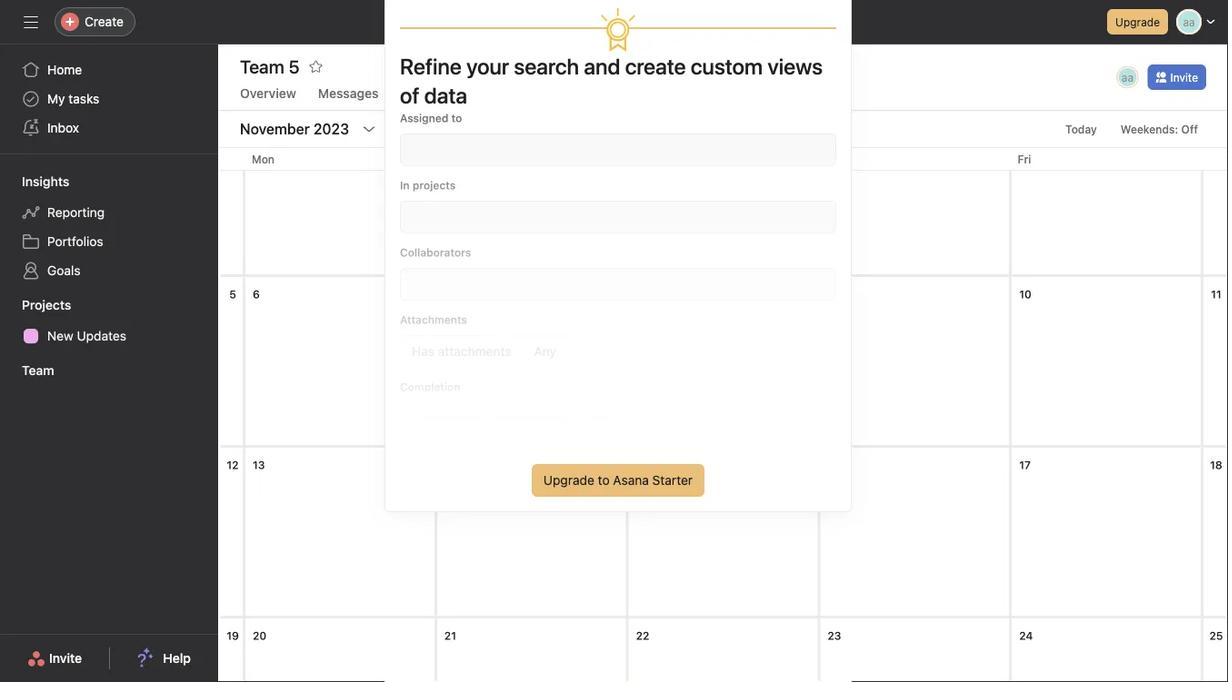Task type: describe. For each thing, give the bounding box(es) containing it.
projects button
[[0, 296, 71, 315]]

weekends: off
[[1121, 123, 1198, 135]]

home link
[[11, 55, 207, 85]]

attachments
[[400, 314, 467, 326]]

option group containing has attachments
[[400, 335, 836, 368]]

fri
[[1018, 153, 1031, 165]]

portfolios
[[47, 234, 103, 249]]

assigned
[[400, 112, 449, 125]]

any for the left any option
[[534, 344, 556, 359]]

has
[[412, 344, 435, 359]]

overview link
[[240, 86, 296, 110]]

aa
[[1122, 71, 1134, 84]]

25
[[1210, 630, 1223, 643]]

refine your search and create custom views of data dialog
[[385, 0, 851, 512]]

completed
[[412, 411, 476, 426]]

of
[[400, 83, 420, 108]]

starter
[[652, 473, 693, 488]]

inbox link
[[11, 114, 207, 143]]

messages
[[318, 86, 379, 101]]

6
[[253, 288, 260, 301]]

weekends:
[[1121, 123, 1179, 135]]

pick month image
[[362, 122, 376, 136]]

0 horizontal spatial invite
[[49, 651, 82, 666]]

add to starred image
[[309, 59, 323, 74]]

19
[[227, 630, 239, 643]]

wed
[[635, 153, 658, 165]]

Completed radio
[[400, 403, 488, 435]]

15
[[636, 459, 648, 472]]

my
[[47, 91, 65, 106]]

22
[[636, 630, 650, 643]]

0 horizontal spatial invite button
[[16, 643, 94, 676]]

Incomplete radio
[[487, 403, 576, 435]]

insights
[[22, 174, 69, 189]]

team button
[[0, 362, 54, 380]]

insights element
[[0, 165, 218, 289]]

today button
[[1057, 116, 1105, 142]]

17
[[1019, 459, 1031, 472]]

new updates
[[47, 329, 126, 344]]

to for upgrade
[[598, 473, 610, 488]]

18
[[1210, 459, 1223, 472]]

projects element
[[0, 289, 218, 355]]

home
[[47, 62, 82, 77]]

has attachments
[[412, 344, 511, 359]]

global element
[[0, 45, 218, 154]]

to for assigned
[[452, 112, 462, 125]]

11
[[1211, 288, 1222, 301]]

new
[[47, 329, 73, 344]]

custom
[[691, 54, 763, 79]]

projects
[[413, 179, 456, 192]]

upgrade button
[[1107, 9, 1168, 35]]

collaborators
[[400, 246, 471, 259]]

12
[[227, 459, 239, 472]]

upgrade for upgrade
[[1116, 15, 1160, 28]]

upgrade to asana starter
[[544, 473, 693, 488]]

option group containing completed
[[400, 403, 836, 435]]

1 horizontal spatial invite
[[1170, 71, 1198, 84]]

in
[[400, 179, 410, 192]]



Task type: vqa. For each thing, say whether or not it's contained in the screenshot.
any
yes



Task type: locate. For each thing, give the bounding box(es) containing it.
and
[[584, 54, 620, 79]]

8
[[636, 288, 643, 301]]

reporting
[[47, 205, 105, 220]]

invite button
[[1148, 65, 1206, 90], [16, 643, 94, 676]]

1 horizontal spatial upgrade
[[1116, 15, 1160, 28]]

tue
[[443, 153, 463, 165]]

any radio up incomplete in the left of the page
[[522, 335, 568, 368]]

1 vertical spatial upgrade
[[544, 473, 594, 488]]

inbox
[[47, 120, 79, 135]]

13
[[253, 459, 265, 472]]

2 option group from the top
[[400, 403, 836, 435]]

1 vertical spatial any radio
[[575, 403, 621, 435]]

1 vertical spatial option group
[[400, 403, 836, 435]]

mon
[[252, 153, 275, 165]]

to down the data
[[452, 112, 462, 125]]

23
[[828, 630, 841, 643]]

projects
[[22, 298, 71, 313]]

option group down the 8 in the top of the page
[[400, 335, 836, 368]]

5
[[229, 288, 236, 301]]

24
[[1019, 630, 1033, 643]]

1 horizontal spatial any
[[587, 411, 609, 426]]

weekends: off button
[[1113, 116, 1206, 142]]

team 5
[[240, 55, 300, 77]]

None text field
[[400, 201, 836, 234], [400, 268, 836, 301], [400, 201, 836, 234], [400, 268, 836, 301]]

20
[[253, 630, 267, 643]]

create
[[625, 54, 686, 79]]

0 vertical spatial invite button
[[1148, 65, 1206, 90]]

off
[[1182, 123, 1198, 135]]

completion
[[400, 381, 460, 394]]

hide sidebar image
[[24, 15, 38, 29]]

refine
[[400, 54, 462, 79]]

Has attachments radio
[[400, 335, 523, 368]]

overview
[[240, 86, 296, 101]]

0 vertical spatial upgrade
[[1116, 15, 1160, 28]]

1 vertical spatial any
[[587, 411, 609, 426]]

thu
[[826, 153, 846, 165]]

0 horizontal spatial to
[[452, 112, 462, 125]]

invite
[[1170, 71, 1198, 84], [49, 651, 82, 666]]

0 vertical spatial any radio
[[522, 335, 568, 368]]

help button
[[126, 643, 203, 676]]

asana
[[613, 473, 649, 488]]

1 vertical spatial to
[[598, 473, 610, 488]]

0 horizontal spatial any
[[534, 344, 556, 359]]

create
[[85, 14, 124, 29]]

any up upgrade to asana starter
[[587, 411, 609, 426]]

0 vertical spatial to
[[452, 112, 462, 125]]

Any radio
[[522, 335, 568, 368], [575, 403, 621, 435]]

None text field
[[400, 134, 836, 166]]

0 vertical spatial invite
[[1170, 71, 1198, 84]]

21
[[444, 630, 456, 643]]

1 horizontal spatial to
[[598, 473, 610, 488]]

tasks
[[68, 91, 99, 106]]

to left asana
[[598, 473, 610, 488]]

option group up 15
[[400, 403, 836, 435]]

insights button
[[0, 173, 69, 191]]

upgrade
[[1116, 15, 1160, 28], [544, 473, 594, 488]]

your
[[466, 54, 509, 79]]

1 vertical spatial invite
[[49, 651, 82, 666]]

attachments
[[438, 344, 511, 359]]

0 vertical spatial any
[[534, 344, 556, 359]]

upgrade left asana
[[544, 473, 594, 488]]

any for the bottommost any option
[[587, 411, 609, 426]]

9
[[828, 288, 835, 301]]

any up incomplete in the left of the page
[[534, 344, 556, 359]]

1 vertical spatial invite button
[[16, 643, 94, 676]]

create button
[[55, 7, 135, 36]]

goals link
[[11, 256, 207, 285]]

none text field inside refine your search and create custom views of data dialog
[[400, 134, 836, 166]]

my tasks link
[[11, 85, 207, 114]]

updates
[[77, 329, 126, 344]]

0 vertical spatial option group
[[400, 335, 836, 368]]

upgrade up aa
[[1116, 15, 1160, 28]]

calendar link
[[400, 86, 455, 110]]

refine your search and create custom views of data
[[400, 54, 823, 108]]

option group
[[400, 335, 836, 368], [400, 403, 836, 435]]

team
[[22, 363, 54, 378]]

1 horizontal spatial invite button
[[1148, 65, 1206, 90]]

0 horizontal spatial upgrade
[[544, 473, 594, 488]]

7
[[444, 288, 451, 301]]

goals
[[47, 263, 81, 278]]

messages link
[[318, 86, 379, 110]]

0 horizontal spatial any radio
[[522, 335, 568, 368]]

upgrade for upgrade to asana starter
[[544, 473, 594, 488]]

views
[[768, 54, 823, 79]]

today
[[1066, 123, 1097, 135]]

data
[[424, 83, 467, 108]]

10
[[1019, 288, 1032, 301]]

calendar
[[400, 86, 455, 101]]

any radio up upgrade to asana starter
[[575, 403, 621, 435]]

any
[[534, 344, 556, 359], [587, 411, 609, 426]]

upgrade to asana starter button
[[532, 465, 705, 497]]

to
[[452, 112, 462, 125], [598, 473, 610, 488]]

my tasks
[[47, 91, 99, 106]]

1 horizontal spatial any radio
[[575, 403, 621, 435]]

1 option group from the top
[[400, 335, 836, 368]]

incomplete
[[499, 411, 564, 426]]

in projects
[[400, 179, 456, 192]]

help
[[163, 651, 191, 666]]

november 2023
[[240, 120, 349, 138]]

new updates link
[[11, 322, 207, 351]]

to inside button
[[598, 473, 610, 488]]

upgrade inside upgrade button
[[1116, 15, 1160, 28]]

assigned to
[[400, 112, 462, 125]]

search
[[514, 54, 579, 79]]

portfolios link
[[11, 227, 207, 256]]

reporting link
[[11, 198, 207, 227]]

upgrade inside button
[[544, 473, 594, 488]]



